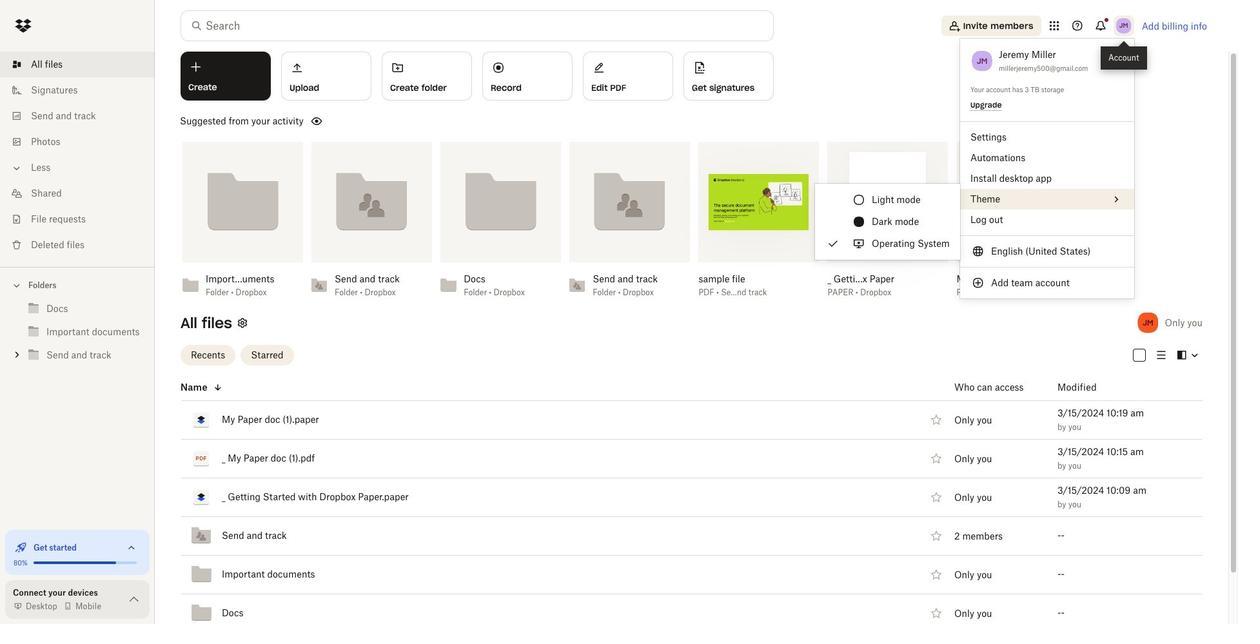 Task type: describe. For each thing, give the bounding box(es) containing it.
add to starred image for name my paper doc (1).paper, modified 3/15/2024 10:19 am, element on the bottom of page
[[929, 412, 944, 428]]

name _ getting started with dropbox paper.paper, modified 3/15/2024 10:09 am, element
[[181, 478, 1203, 517]]

1 menu item from the top
[[961, 189, 1135, 210]]

add to starred image for name send and track, modified 3/15/2024 9:46 am, element
[[929, 528, 944, 544]]

add to starred image for name _ my paper doc (1).pdf, modified 3/15/2024 10:15 am, element
[[929, 451, 944, 466]]

less image
[[10, 162, 23, 175]]

name send and track, modified 3/15/2024 9:46 am, element
[[181, 517, 1203, 556]]

name _ my paper doc (1).pdf, modified 3/15/2024 10:15 am, element
[[181, 440, 1203, 478]]

name my paper doc (1).paper, modified 3/15/2024 10:19 am, element
[[181, 401, 1203, 440]]

add to starred image for "name _ getting started with dropbox paper.paper, modified 3/15/2024 10:09 am," element
[[929, 490, 944, 505]]

dropbox image
[[10, 13, 36, 39]]

add to starred image for name docs, modified 3/15/2024 9:15 am, element
[[929, 606, 944, 621]]



Task type: locate. For each thing, give the bounding box(es) containing it.
1 add to starred image from the top
[[929, 451, 944, 466]]

table
[[163, 375, 1203, 624]]

list item
[[0, 52, 155, 77]]

list
[[0, 44, 155, 267]]

menu item
[[961, 189, 1135, 210], [961, 241, 1135, 262]]

add to starred image inside "name _ getting started with dropbox paper.paper, modified 3/15/2024 10:09 am," element
[[929, 490, 944, 505]]

add to starred image inside name my paper doc (1).paper, modified 3/15/2024 10:19 am, element
[[929, 412, 944, 428]]

1 vertical spatial add to starred image
[[929, 567, 944, 583]]

1 add to starred image from the top
[[929, 412, 944, 428]]

add to starred image inside name docs, modified 3/15/2024 9:15 am, element
[[929, 606, 944, 621]]

name docs, modified 3/15/2024 9:15 am, element
[[181, 594, 1203, 624]]

3 add to starred image from the top
[[929, 606, 944, 621]]

add to starred image inside name _ my paper doc (1).pdf, modified 3/15/2024 10:15 am, element
[[929, 451, 944, 466]]

add to starred image
[[929, 451, 944, 466], [929, 490, 944, 505], [929, 528, 944, 544]]

3 add to starred image from the top
[[929, 528, 944, 544]]

add to starred image inside name important documents, modified 4/2/2024 10:18 am, element
[[929, 567, 944, 583]]

2 add to starred image from the top
[[929, 490, 944, 505]]

1 vertical spatial add to starred image
[[929, 490, 944, 505]]

name important documents, modified 4/2/2024 10:18 am, element
[[181, 556, 1203, 594]]

radio item
[[815, 233, 961, 255]]

add to starred image inside name send and track, modified 3/15/2024 9:46 am, element
[[929, 528, 944, 544]]

account menu image
[[1114, 15, 1135, 36]]

2 add to starred image from the top
[[929, 567, 944, 583]]

group
[[0, 295, 155, 377]]

0 vertical spatial menu item
[[961, 189, 1135, 210]]

0 vertical spatial add to starred image
[[929, 412, 944, 428]]

add to starred image
[[929, 412, 944, 428], [929, 567, 944, 583], [929, 606, 944, 621]]

0 vertical spatial add to starred image
[[929, 451, 944, 466]]

2 vertical spatial add to starred image
[[929, 606, 944, 621]]

add to starred image for name important documents, modified 4/2/2024 10:18 am, element
[[929, 567, 944, 583]]

2 menu item from the top
[[961, 241, 1135, 262]]

1 vertical spatial menu item
[[961, 241, 1135, 262]]

choose a language: image
[[971, 244, 986, 259]]

2 vertical spatial add to starred image
[[929, 528, 944, 544]]



Task type: vqa. For each thing, say whether or not it's contained in the screenshot.
first format from right
no



